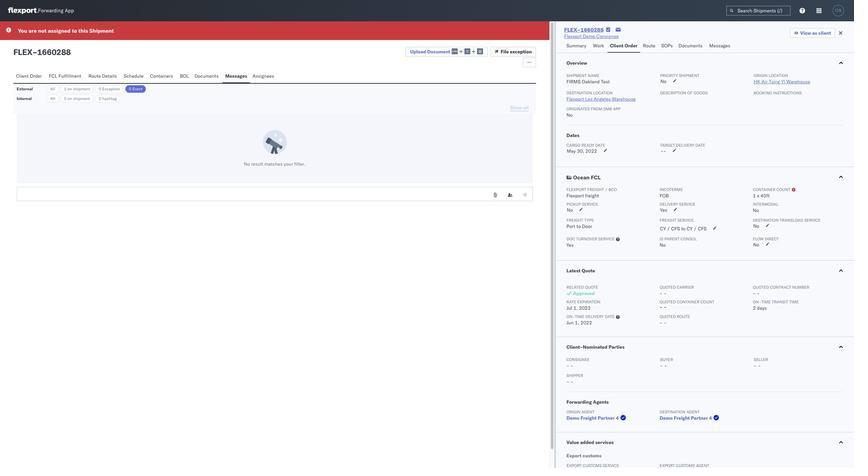 Task type: describe. For each thing, give the bounding box(es) containing it.
pickup service
[[567, 202, 598, 207]]

0 horizontal spatial shipment
[[89, 27, 114, 34]]

on for 0
[[68, 96, 72, 101]]

0 on shipment
[[64, 96, 90, 101]]

nominated
[[583, 344, 608, 350]]

1 vertical spatial 1660288
[[37, 47, 71, 57]]

2 cy from the left
[[687, 226, 693, 232]]

flexport up pickup
[[567, 193, 584, 199]]

client order for the left the client order button
[[16, 73, 42, 79]]

no left result
[[244, 161, 250, 167]]

freight down origin agent at the right bottom of the page
[[581, 416, 597, 422]]

fcl inside button
[[49, 73, 57, 79]]

1 horizontal spatial messages
[[710, 43, 731, 49]]

on- for on-time delivery date
[[567, 314, 575, 319]]

ocean
[[573, 174, 590, 181]]

jul
[[567, 305, 573, 311]]

incoterms fob
[[660, 187, 683, 199]]

origin location hk air tsing yi warehouse
[[754, 73, 811, 85]]

name
[[588, 73, 600, 78]]

assignees
[[253, 73, 274, 79]]

work
[[593, 43, 604, 49]]

warehouse inside origin location hk air tsing yi warehouse
[[787, 79, 811, 85]]

upload
[[410, 49, 426, 55]]

internal
[[17, 96, 32, 101]]

details
[[102, 73, 117, 79]]

flexport down ocean
[[567, 187, 586, 192]]

no inside originates from smb app no
[[567, 112, 573, 118]]

Search Shipments (/) text field
[[727, 6, 791, 16]]

app inside originates from smb app no
[[613, 106, 621, 111]]

ready
[[582, 143, 595, 148]]

1 for 1 x 40ft
[[753, 193, 756, 199]]

quoted contract number - - rate expiration jul 1, 2022
[[567, 285, 810, 311]]

1 vertical spatial freight
[[585, 193, 599, 199]]

is
[[660, 237, 664, 242]]

schedule
[[124, 73, 144, 79]]

0 vertical spatial freight
[[588, 187, 604, 192]]

all for 0
[[50, 96, 55, 101]]

0 for 0 exception
[[99, 86, 101, 91]]

1 horizontal spatial client order button
[[608, 40, 640, 53]]

client for the client order button to the right
[[610, 43, 624, 49]]

your
[[284, 161, 293, 167]]

flow direct
[[753, 237, 779, 242]]

x
[[757, 193, 760, 199]]

0 horizontal spatial client order button
[[13, 70, 46, 83]]

0 vertical spatial count
[[777, 187, 791, 192]]

count inside quoted container count - -
[[701, 300, 715, 305]]

freight service
[[660, 218, 694, 223]]

time for on-time delivery date
[[575, 314, 585, 319]]

no up flow
[[754, 223, 760, 229]]

forwarding agents
[[567, 400, 609, 406]]

cy / cfs to cy / cfs
[[660, 226, 707, 232]]

client-nominated parties button
[[556, 337, 854, 357]]

instructions
[[773, 90, 802, 95]]

no down pickup
[[567, 207, 573, 213]]

location for tsing
[[769, 73, 789, 78]]

approved
[[573, 291, 595, 297]]

pickup
[[567, 202, 581, 207]]

containers
[[150, 73, 173, 79]]

priority shipment
[[660, 73, 700, 78]]

1 vertical spatial 1,
[[575, 320, 580, 326]]

door
[[582, 224, 592, 230]]

1 vertical spatial delivery
[[586, 314, 604, 319]]

bol button
[[177, 70, 192, 83]]

documents for the top documents button
[[679, 43, 703, 49]]

flexport down flex-
[[564, 33, 582, 39]]

cargo
[[567, 143, 581, 148]]

file exception
[[501, 49, 532, 55]]

2022 for 1,
[[581, 320, 592, 326]]

view
[[801, 30, 811, 36]]

demo for destination agent
[[660, 416, 673, 422]]

flexport freight / bco flexport freight
[[567, 187, 617, 199]]

overview button
[[556, 53, 854, 73]]

type
[[585, 218, 594, 223]]

no result matches your filter.
[[244, 161, 306, 167]]

flex - 1660288
[[13, 47, 71, 57]]

priority
[[660, 73, 678, 78]]

shipper
[[567, 373, 583, 378]]

document
[[427, 49, 450, 55]]

demo freight partner 4 for destination
[[660, 416, 712, 422]]

bco
[[609, 187, 617, 192]]

summary
[[567, 43, 587, 49]]

upload document
[[410, 49, 450, 55]]

yi
[[782, 79, 786, 85]]

freight type port to door
[[567, 218, 594, 230]]

latest quote
[[567, 268, 595, 274]]

on-time delivery date
[[567, 314, 615, 319]]

shipment name firms oakland test
[[567, 73, 610, 85]]

0 for 0 on shipment
[[64, 96, 66, 101]]

route details
[[88, 73, 117, 79]]

shipper - -
[[567, 373, 583, 385]]

1 horizontal spatial demo
[[583, 33, 595, 39]]

destination location flexport los angeles warehouse
[[567, 90, 636, 102]]

0 exception
[[99, 86, 120, 91]]

0 vertical spatial messages button
[[707, 40, 734, 53]]

2022 for 30,
[[586, 148, 597, 154]]

origin for origin location hk air tsing yi warehouse
[[754, 73, 768, 78]]

service
[[678, 218, 694, 223]]

location for angeles
[[594, 90, 613, 95]]

0 horizontal spatial app
[[65, 8, 74, 14]]

0 horizontal spatial consignee
[[567, 357, 590, 362]]

warehouse inside destination location flexport los angeles warehouse
[[612, 96, 636, 102]]

route for route
[[643, 43, 656, 49]]

containers button
[[147, 70, 177, 83]]

doc turnover service
[[567, 237, 615, 242]]

forwarding for forwarding agents
[[567, 400, 592, 406]]

service down flexport freight / bco flexport freight
[[582, 202, 598, 207]]

0 vertical spatial shipment
[[679, 73, 700, 78]]

container count
[[753, 187, 791, 192]]

view as client
[[801, 30, 831, 36]]

dates
[[567, 133, 580, 139]]

--
[[661, 148, 667, 154]]

1 horizontal spatial destination
[[660, 410, 686, 415]]

fcl fulfillment
[[49, 73, 81, 79]]

client-
[[567, 344, 583, 350]]

target delivery date
[[660, 143, 706, 148]]

export
[[567, 453, 582, 459]]

flexport demo consignee link
[[564, 33, 619, 40]]

0 horizontal spatial documents button
[[192, 70, 223, 83]]

1 horizontal spatial 1660288
[[581, 26, 604, 33]]

doc
[[567, 237, 575, 242]]

you
[[18, 27, 27, 34]]

0 for 0 event
[[129, 86, 131, 91]]

1 for 1 on shipment
[[64, 86, 66, 91]]

no inside is parent consol no
[[660, 242, 666, 248]]

1 horizontal spatial /
[[667, 226, 670, 232]]

route button
[[640, 40, 659, 53]]

date for --
[[696, 143, 706, 148]]

demo freight partner 4 link for destination agent
[[660, 415, 721, 422]]

destination for service
[[753, 218, 779, 223]]

related quote
[[567, 285, 598, 290]]

incoterms
[[660, 187, 683, 192]]

goods
[[694, 90, 708, 95]]

shipment for 0 hashtag
[[73, 96, 90, 101]]

route details button
[[86, 70, 121, 83]]

flexport inside destination location flexport los angeles warehouse
[[567, 96, 584, 102]]

demo freight partner 4 link for origin agent
[[567, 415, 628, 422]]

number
[[793, 285, 810, 290]]

fcl inside button
[[591, 174, 601, 181]]

client for the left the client order button
[[16, 73, 29, 79]]

all button for 1
[[47, 85, 59, 93]]

quoted for quoted contract number - - rate expiration jul 1, 2022
[[753, 285, 769, 290]]

booking instructions
[[754, 90, 802, 95]]

route
[[677, 314, 690, 319]]

0 horizontal spatial to
[[72, 27, 77, 34]]

all button for 0
[[47, 95, 59, 103]]

services
[[596, 440, 614, 446]]

1 cfs from the left
[[672, 226, 680, 232]]

assigned
[[48, 27, 71, 34]]

0 horizontal spatial yes
[[567, 242, 574, 248]]

related
[[567, 285, 584, 290]]

jun
[[567, 320, 574, 326]]



Task type: locate. For each thing, give the bounding box(es) containing it.
/ left bco
[[605, 187, 608, 192]]

all button left 0 on shipment
[[47, 95, 59, 103]]

destination agent
[[660, 410, 700, 415]]

2 horizontal spatial demo
[[660, 416, 673, 422]]

1 partner from the left
[[598, 416, 615, 422]]

smb
[[604, 106, 612, 111]]

1 horizontal spatial location
[[769, 73, 789, 78]]

0 horizontal spatial fcl
[[49, 73, 57, 79]]

rate
[[567, 300, 577, 305]]

0 horizontal spatial cy
[[660, 226, 666, 232]]

app right "smb"
[[613, 106, 621, 111]]

all button down fcl fulfillment
[[47, 85, 59, 93]]

intermodal
[[753, 202, 779, 207]]

2 all from the top
[[50, 96, 55, 101]]

shipment down 1 on shipment
[[73, 96, 90, 101]]

upload document button
[[406, 47, 488, 57]]

yes
[[660, 207, 668, 213], [567, 242, 574, 248]]

location inside origin location hk air tsing yi warehouse
[[769, 73, 789, 78]]

1 vertical spatial on
[[68, 96, 72, 101]]

time up days
[[762, 300, 771, 305]]

0 vertical spatial documents
[[679, 43, 703, 49]]

agent down forwarding agents
[[582, 410, 595, 415]]

to right port
[[577, 224, 581, 230]]

client order for the client order button to the right
[[610, 43, 638, 49]]

0 vertical spatial client order button
[[608, 40, 640, 53]]

on for 1
[[68, 86, 72, 91]]

1 vertical spatial messages button
[[223, 70, 250, 83]]

date up the parties
[[605, 314, 615, 319]]

client
[[610, 43, 624, 49], [16, 73, 29, 79]]

delivery right target
[[676, 143, 695, 148]]

this
[[78, 27, 88, 34]]

jun 1, 2022
[[567, 320, 592, 326]]

demo down origin agent at the right bottom of the page
[[567, 416, 580, 422]]

forwarding for forwarding app
[[38, 8, 64, 14]]

location up angeles
[[594, 90, 613, 95]]

no inside intermodal no
[[753, 208, 759, 214]]

bol
[[180, 73, 189, 79]]

freight up 'pickup service'
[[585, 193, 599, 199]]

to for cy / cfs to cy / cfs
[[682, 226, 686, 232]]

0 vertical spatial delivery
[[676, 143, 695, 148]]

consignee
[[597, 33, 619, 39], [567, 357, 590, 362]]

location up hk air tsing yi warehouse 'link'
[[769, 73, 789, 78]]

shipment up of
[[679, 73, 700, 78]]

agent for destination agent
[[687, 410, 700, 415]]

0 vertical spatial consignee
[[597, 33, 619, 39]]

summary button
[[564, 40, 591, 53]]

date right ready
[[596, 143, 605, 148]]

quoted left contract
[[753, 285, 769, 290]]

delivery down expiration
[[586, 314, 604, 319]]

1 vertical spatial client order
[[16, 73, 42, 79]]

delivery service
[[660, 202, 696, 207]]

2 cfs from the left
[[698, 226, 707, 232]]

origin down forwarding agents
[[567, 410, 581, 415]]

0 horizontal spatial order
[[30, 73, 42, 79]]

0 horizontal spatial client order
[[16, 73, 42, 79]]

1 horizontal spatial to
[[577, 224, 581, 230]]

date up ocean fcl button
[[696, 143, 706, 148]]

forwarding up not
[[38, 8, 64, 14]]

-
[[32, 47, 37, 57], [661, 148, 664, 154], [664, 148, 667, 154], [660, 291, 663, 297], [664, 291, 667, 297], [753, 291, 756, 297], [757, 291, 760, 297], [660, 304, 663, 310], [664, 304, 667, 310], [660, 320, 663, 326], [664, 320, 667, 326], [567, 363, 570, 369], [571, 363, 574, 369], [660, 363, 663, 369], [665, 363, 667, 369], [754, 363, 757, 369], [758, 363, 761, 369], [567, 379, 570, 385], [571, 379, 574, 385]]

1 horizontal spatial partner
[[691, 416, 708, 422]]

all for 1
[[50, 86, 55, 91]]

1 horizontal spatial on-
[[753, 300, 762, 305]]

/
[[605, 187, 608, 192], [667, 226, 670, 232], [694, 226, 697, 232]]

1 agent from the left
[[582, 410, 595, 415]]

quoted inside quoted contract number - - rate expiration jul 1, 2022
[[753, 285, 769, 290]]

consignee down the client-
[[567, 357, 590, 362]]

date for may 30, 2022
[[596, 143, 605, 148]]

warehouse right angeles
[[612, 96, 636, 102]]

overview
[[567, 60, 587, 66]]

0 vertical spatial documents button
[[676, 40, 707, 53]]

origin inside origin location hk air tsing yi warehouse
[[754, 73, 768, 78]]

0 horizontal spatial demo
[[567, 416, 580, 422]]

0 for 0 hashtag
[[99, 96, 101, 101]]

1 down fcl fulfillment button
[[64, 86, 66, 91]]

ocean fcl
[[573, 174, 601, 181]]

no
[[661, 78, 667, 84], [567, 112, 573, 118], [244, 161, 250, 167], [567, 207, 573, 213], [753, 208, 759, 214], [754, 223, 760, 229], [754, 242, 760, 248], [660, 242, 666, 248]]

2 vertical spatial destination
[[660, 410, 686, 415]]

1 cy from the left
[[660, 226, 666, 232]]

to for freight type port to door
[[577, 224, 581, 230]]

no down priority
[[661, 78, 667, 84]]

documents right "bol" button
[[195, 73, 219, 79]]

flexport up originates
[[567, 96, 584, 102]]

flex-1660288
[[564, 26, 604, 33]]

2 vertical spatial shipment
[[73, 96, 90, 101]]

freight up port
[[567, 218, 584, 223]]

flex-1660288 link
[[564, 26, 604, 33]]

documents up overview button
[[679, 43, 703, 49]]

1 demo freight partner 4 from the left
[[567, 416, 619, 422]]

0 vertical spatial order
[[625, 43, 638, 49]]

destination for flexport
[[567, 90, 593, 95]]

app up you are not assigned to this shipment
[[65, 8, 74, 14]]

1 on from the top
[[68, 86, 72, 91]]

0 horizontal spatial time
[[575, 314, 585, 319]]

0 vertical spatial app
[[65, 8, 74, 14]]

0 horizontal spatial 4
[[616, 416, 619, 422]]

los
[[585, 96, 593, 102]]

1660288 up flexport demo consignee
[[581, 26, 604, 33]]

messages button up overview button
[[707, 40, 734, 53]]

freight down destination agent
[[674, 416, 690, 422]]

0
[[99, 86, 101, 91], [129, 86, 131, 91], [64, 96, 66, 101], [99, 96, 101, 101]]

quoted for quoted route - -
[[660, 314, 676, 319]]

/ up consol
[[694, 226, 697, 232]]

0 vertical spatial fcl
[[49, 73, 57, 79]]

0 left exception on the left top
[[99, 86, 101, 91]]

os
[[836, 8, 842, 13]]

0 horizontal spatial 1
[[64, 86, 66, 91]]

1 horizontal spatial time
[[762, 300, 771, 305]]

on- up 'jun'
[[567, 314, 575, 319]]

2022 down on-time delivery date
[[581, 320, 592, 326]]

quoted inside quoted route - -
[[660, 314, 676, 319]]

1 vertical spatial consignee
[[567, 357, 590, 362]]

to inside freight type port to door
[[577, 224, 581, 230]]

freight down delivery
[[660, 218, 677, 223]]

warehouse right yi
[[787, 79, 811, 85]]

all left 0 on shipment
[[50, 96, 55, 101]]

partner for destination agent
[[691, 416, 708, 422]]

partner down agents
[[598, 416, 615, 422]]

work button
[[591, 40, 608, 53]]

agent up value added services button
[[687, 410, 700, 415]]

0 horizontal spatial messages button
[[223, 70, 250, 83]]

2022 down expiration
[[579, 305, 591, 311]]

2 all button from the top
[[47, 95, 59, 103]]

flexport. image
[[8, 7, 38, 14]]

1 horizontal spatial messages button
[[707, 40, 734, 53]]

1 horizontal spatial shipment
[[567, 73, 587, 78]]

1 vertical spatial app
[[613, 106, 621, 111]]

1 vertical spatial 2022
[[579, 305, 591, 311]]

quoted left carrier
[[660, 285, 676, 290]]

cfs
[[672, 226, 680, 232], [698, 226, 707, 232]]

destination inside destination location flexport los angeles warehouse
[[567, 90, 593, 95]]

0 vertical spatial yes
[[660, 207, 668, 213]]

0 horizontal spatial delivery
[[586, 314, 604, 319]]

1 horizontal spatial 4
[[709, 416, 712, 422]]

0 vertical spatial 1,
[[574, 305, 578, 311]]

demo freight partner 4 down origin agent at the right bottom of the page
[[567, 416, 619, 422]]

to
[[72, 27, 77, 34], [577, 224, 581, 230], [682, 226, 686, 232]]

service right transload
[[805, 218, 821, 223]]

1 vertical spatial fcl
[[591, 174, 601, 181]]

2 horizontal spatial /
[[694, 226, 697, 232]]

1 horizontal spatial count
[[777, 187, 791, 192]]

messages left assignees
[[225, 73, 247, 79]]

1 vertical spatial yes
[[567, 242, 574, 248]]

hk air tsing yi warehouse link
[[754, 79, 811, 85]]

1 horizontal spatial yes
[[660, 207, 668, 213]]

1 horizontal spatial delivery
[[676, 143, 695, 148]]

/ up parent
[[667, 226, 670, 232]]

0 left hashtag
[[99, 96, 101, 101]]

1 vertical spatial origin
[[567, 410, 581, 415]]

origin agent
[[567, 410, 595, 415]]

description
[[660, 90, 687, 95]]

quoted for quoted container count - -
[[660, 300, 676, 305]]

order
[[625, 43, 638, 49], [30, 73, 42, 79]]

documents button right bol
[[192, 70, 223, 83]]

0 vertical spatial client order
[[610, 43, 638, 49]]

1 horizontal spatial route
[[643, 43, 656, 49]]

freight down ocean fcl at the top right
[[588, 187, 604, 192]]

oakland
[[582, 79, 600, 85]]

client order button
[[608, 40, 640, 53], [13, 70, 46, 83]]

schedule button
[[121, 70, 147, 83]]

demo freight partner 4 link down destination agent
[[660, 415, 721, 422]]

1660288 down assigned in the left of the page
[[37, 47, 71, 57]]

value added services
[[567, 440, 614, 446]]

yes down doc
[[567, 242, 574, 248]]

2 demo freight partner 4 from the left
[[660, 416, 712, 422]]

quoted for quoted carrier - -
[[660, 285, 676, 290]]

origin for origin agent
[[567, 410, 581, 415]]

2 horizontal spatial time
[[790, 300, 799, 305]]

are
[[29, 27, 37, 34]]

1 horizontal spatial documents
[[679, 43, 703, 49]]

1 horizontal spatial documents button
[[676, 40, 707, 53]]

client order button right work
[[608, 40, 640, 53]]

2 horizontal spatial destination
[[753, 218, 779, 223]]

0 horizontal spatial partner
[[598, 416, 615, 422]]

client up external
[[16, 73, 29, 79]]

port
[[567, 224, 576, 230]]

client order button up external
[[13, 70, 46, 83]]

air
[[762, 79, 768, 85]]

shipment inside shipment name firms oakland test
[[567, 73, 587, 78]]

1 horizontal spatial client order
[[610, 43, 638, 49]]

destination transload service
[[753, 218, 821, 223]]

documents for left documents button
[[195, 73, 219, 79]]

0 vertical spatial on
[[68, 86, 72, 91]]

location inside destination location flexport los angeles warehouse
[[594, 90, 613, 95]]

1 horizontal spatial demo freight partner 4 link
[[660, 415, 721, 422]]

shipment up "firms"
[[567, 73, 587, 78]]

export customs
[[567, 453, 602, 459]]

quoted left route
[[660, 314, 676, 319]]

from
[[591, 106, 603, 111]]

1 horizontal spatial forwarding
[[567, 400, 592, 406]]

demo freight partner 4 for origin
[[567, 416, 619, 422]]

0 horizontal spatial cfs
[[672, 226, 680, 232]]

fob
[[660, 193, 669, 199]]

0 vertical spatial forwarding
[[38, 8, 64, 14]]

external
[[17, 86, 33, 91]]

quote
[[582, 268, 595, 274]]

0 horizontal spatial forwarding
[[38, 8, 64, 14]]

days
[[757, 305, 767, 311]]

originates from smb app no
[[567, 106, 621, 118]]

0 vertical spatial all
[[50, 86, 55, 91]]

service right turnover
[[599, 237, 615, 242]]

on- up the 2
[[753, 300, 762, 305]]

agent for origin agent
[[582, 410, 595, 415]]

30,
[[577, 148, 584, 154]]

direct
[[765, 237, 779, 242]]

1 horizontal spatial fcl
[[591, 174, 601, 181]]

0 vertical spatial on-
[[753, 300, 762, 305]]

partner down destination agent
[[691, 416, 708, 422]]

1 vertical spatial 1
[[753, 193, 756, 199]]

0 vertical spatial client
[[610, 43, 624, 49]]

1 4 from the left
[[616, 416, 619, 422]]

0 vertical spatial route
[[643, 43, 656, 49]]

1 horizontal spatial 1
[[753, 193, 756, 199]]

1 horizontal spatial cy
[[687, 226, 693, 232]]

cy down service
[[687, 226, 693, 232]]

freight
[[567, 218, 584, 223], [660, 218, 677, 223], [581, 416, 597, 422], [674, 416, 690, 422]]

1 vertical spatial destination
[[753, 218, 779, 223]]

on- inside on-time transit time 2 days
[[753, 300, 762, 305]]

1, inside quoted contract number - - rate expiration jul 1, 2022
[[574, 305, 578, 311]]

2 partner from the left
[[691, 416, 708, 422]]

quoted down quoted carrier - -
[[660, 300, 676, 305]]

parties
[[609, 344, 625, 350]]

1 all button from the top
[[47, 85, 59, 93]]

origin up hk
[[754, 73, 768, 78]]

0 horizontal spatial client
[[16, 73, 29, 79]]

1 all from the top
[[50, 86, 55, 91]]

no down flow
[[754, 242, 760, 248]]

/ inside flexport freight / bco flexport freight
[[605, 187, 608, 192]]

yes down delivery
[[660, 207, 668, 213]]

order for the left the client order button
[[30, 73, 42, 79]]

order for the client order button to the right
[[625, 43, 638, 49]]

booking
[[754, 90, 772, 95]]

all down fcl fulfillment
[[50, 86, 55, 91]]

messages up overview button
[[710, 43, 731, 49]]

originates
[[567, 106, 590, 111]]

demo down destination agent
[[660, 416, 673, 422]]

0 vertical spatial 1
[[64, 86, 66, 91]]

cy up is
[[660, 226, 666, 232]]

flex-
[[564, 26, 581, 33]]

seller
[[754, 357, 768, 362]]

order left route button
[[625, 43, 638, 49]]

1 horizontal spatial cfs
[[698, 226, 707, 232]]

freight inside freight type port to door
[[567, 218, 584, 223]]

time for on-time transit time 2 days
[[762, 300, 771, 305]]

1 vertical spatial shipment
[[73, 86, 90, 91]]

consol
[[681, 237, 697, 242]]

route left sops
[[643, 43, 656, 49]]

quoted inside quoted carrier - -
[[660, 285, 676, 290]]

1 demo freight partner 4 link from the left
[[567, 415, 628, 422]]

shipment up 0 on shipment
[[73, 86, 90, 91]]

0 vertical spatial warehouse
[[787, 79, 811, 85]]

shipment for 0 exception
[[73, 86, 90, 91]]

filter.
[[294, 161, 306, 167]]

parent
[[665, 237, 680, 242]]

shipment
[[679, 73, 700, 78], [73, 86, 90, 91], [73, 96, 90, 101]]

container
[[753, 187, 776, 192]]

2 demo freight partner 4 link from the left
[[660, 415, 721, 422]]

0 left event
[[129, 86, 131, 91]]

client right work button
[[610, 43, 624, 49]]

fcl right ocean
[[591, 174, 601, 181]]

service up service
[[679, 202, 696, 207]]

demo for origin agent
[[567, 416, 580, 422]]

1 vertical spatial route
[[88, 73, 101, 79]]

forwarding
[[38, 8, 64, 14], [567, 400, 592, 406]]

exception
[[102, 86, 120, 91]]

partner for origin agent
[[598, 416, 615, 422]]

2 on from the top
[[68, 96, 72, 101]]

latest
[[567, 268, 581, 274]]

0 horizontal spatial /
[[605, 187, 608, 192]]

0 horizontal spatial demo freight partner 4 link
[[567, 415, 628, 422]]

0 vertical spatial 1660288
[[581, 26, 604, 33]]

2022 inside quoted contract number - - rate expiration jul 1, 2022
[[579, 305, 591, 311]]

2022 down ready
[[586, 148, 597, 154]]

2 agent from the left
[[687, 410, 700, 415]]

1 vertical spatial all button
[[47, 95, 59, 103]]

time up jun 1, 2022
[[575, 314, 585, 319]]

documents button up overview button
[[676, 40, 707, 53]]

1 horizontal spatial app
[[613, 106, 621, 111]]

1 vertical spatial documents
[[195, 73, 219, 79]]

buyer - -
[[660, 357, 673, 369]]

0 horizontal spatial on-
[[567, 314, 575, 319]]

customs
[[583, 453, 602, 459]]

cargo ready date
[[567, 143, 605, 148]]

location
[[769, 73, 789, 78], [594, 90, 613, 95]]

order up external
[[30, 73, 42, 79]]

1, right jul
[[574, 305, 578, 311]]

route for route details
[[88, 73, 101, 79]]

fcl left fulfillment
[[49, 73, 57, 79]]

1 vertical spatial count
[[701, 300, 715, 305]]

test
[[601, 79, 610, 85]]

exception
[[510, 49, 532, 55]]

time right transit
[[790, 300, 799, 305]]

1 left x
[[753, 193, 756, 199]]

0 hashtag
[[99, 96, 117, 101]]

2 4 from the left
[[709, 416, 712, 422]]

0 horizontal spatial count
[[701, 300, 715, 305]]

0 horizontal spatial messages
[[225, 73, 247, 79]]

added
[[580, 440, 594, 446]]

no down originates
[[567, 112, 573, 118]]

no down is
[[660, 242, 666, 248]]

2 vertical spatial 2022
[[581, 320, 592, 326]]

on down 1 on shipment
[[68, 96, 72, 101]]

messages button left assignees
[[223, 70, 250, 83]]

route left details
[[88, 73, 101, 79]]

os button
[[831, 3, 846, 18]]

1 x 40ft
[[753, 193, 770, 199]]

1 vertical spatial client
[[16, 73, 29, 79]]

client order up external
[[16, 73, 42, 79]]

1 vertical spatial all
[[50, 96, 55, 101]]

40ft
[[761, 193, 770, 199]]

0 horizontal spatial 1660288
[[37, 47, 71, 57]]

target
[[660, 143, 675, 148]]

0 horizontal spatial warehouse
[[612, 96, 636, 102]]

1 horizontal spatial order
[[625, 43, 638, 49]]

0 vertical spatial location
[[769, 73, 789, 78]]

0 vertical spatial shipment
[[89, 27, 114, 34]]

4 for origin agent
[[616, 416, 619, 422]]

4 for destination agent
[[709, 416, 712, 422]]

1 vertical spatial messages
[[225, 73, 247, 79]]

to left this
[[72, 27, 77, 34]]

quoted inside quoted container count - -
[[660, 300, 676, 305]]

turnover
[[576, 237, 598, 242]]

0 horizontal spatial route
[[88, 73, 101, 79]]

on- for on-time transit time 2 days
[[753, 300, 762, 305]]

None text field
[[17, 187, 533, 202]]

transit
[[772, 300, 789, 305]]



Task type: vqa. For each thing, say whether or not it's contained in the screenshot.


